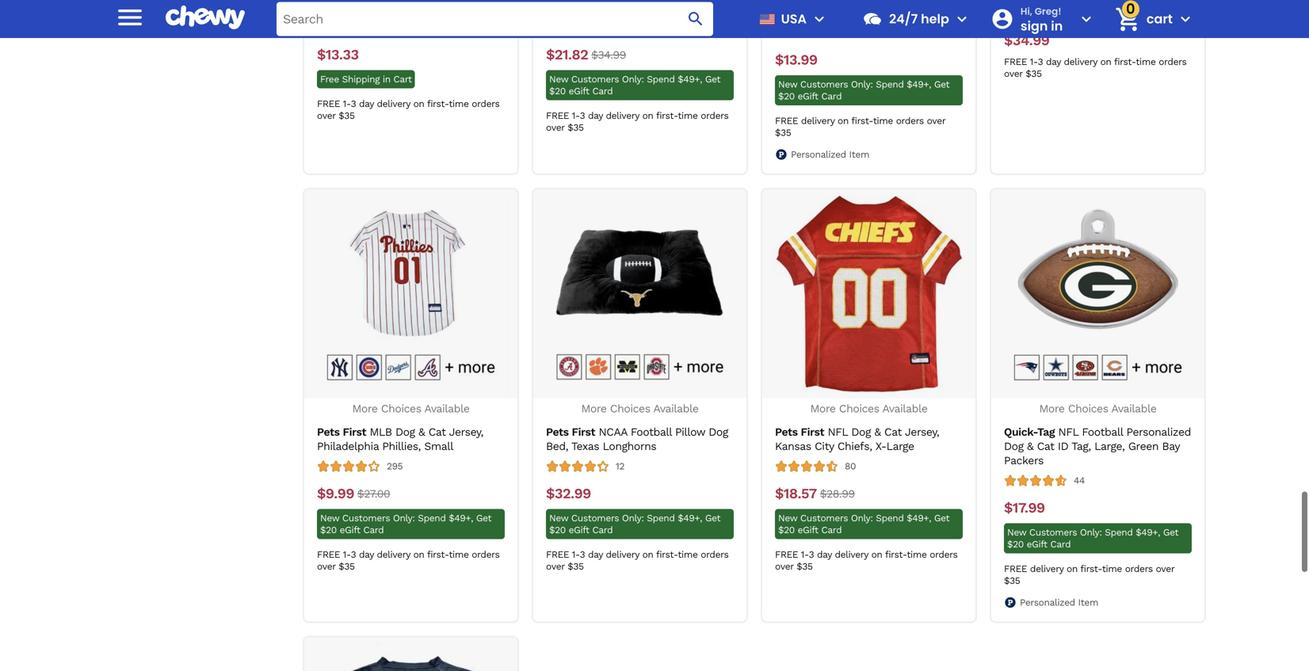 Task type: describe. For each thing, give the bounding box(es) containing it.
first for $18.57
[[801, 426, 825, 439]]

choices for phillies,
[[381, 402, 422, 416]]

by link
[[776, 7, 829, 20]]

3 inside $34.99 free 1-3 day delivery on first-time orders over $35
[[1038, 56, 1044, 67]]

egift down $21.82 $34.99
[[569, 86, 590, 97]]

$35 down $21.82 text box
[[568, 122, 584, 133]]

pets first mlb dog & cat jersey, philadelphia phillies, small image
[[313, 196, 509, 393]]

Product search field
[[277, 2, 714, 36]]

24
[[616, 22, 627, 33]]

$49+, for mlb dog & cat jersey, philadelphia phillies, small
[[449, 513, 473, 524]]

$35 down shipping on the top of the page
[[339, 110, 355, 121]]

$35 down "$18.57" text box
[[797, 561, 813, 573]]

personalized item for $13.99
[[791, 149, 870, 160]]

hi,
[[1021, 5, 1033, 18]]

card for nfl football personalized dog & cat id tag, large, green bay packers
[[1051, 539, 1072, 550]]

nfl for tag,
[[1059, 426, 1079, 439]]

free down $21.82 text box
[[546, 110, 569, 121]]

cart
[[1147, 10, 1174, 28]]

city
[[815, 440, 835, 453]]

$21.82
[[546, 46, 589, 63]]

first for $9.99
[[343, 426, 366, 439]]

1- down $21.82 text box
[[572, 110, 580, 121]]

customers down $13.99 text field
[[801, 79, 849, 90]]

nfl football personalized dog & cat id tag, large, green bay packers
[[1005, 426, 1192, 468]]

personalized for $17.99
[[1021, 598, 1076, 609]]

jersey, for $9.99
[[449, 426, 484, 439]]

$20 for mlb dog & cat jersey, philadelphia phillies, small
[[320, 525, 337, 536]]

24/7 help link
[[856, 0, 950, 38]]

free down $13.99 text field
[[776, 115, 799, 126]]

$20 for nfl football personalized dog & cat id tag, large, green bay packers
[[1008, 539, 1024, 550]]

$13.99
[[776, 52, 818, 68]]

packers
[[1005, 454, 1044, 468]]

spend for nfl football personalized dog & cat id tag, large, green bay packers
[[1106, 527, 1134, 539]]

choices for city
[[840, 402, 880, 416]]

new for nfl dog & cat jersey, kansas city chiefs, x-large
[[779, 513, 798, 524]]

$13.33
[[317, 46, 359, 63]]

$35 down $17.99 'text field'
[[1005, 576, 1021, 587]]

new for ncaa football pillow dog bed, texas longhorns
[[550, 513, 569, 524]]

sign
[[1021, 17, 1049, 35]]

chiefs,
[[838, 440, 873, 453]]

available for mlb dog & cat jersey, philadelphia phillies, small
[[425, 402, 470, 416]]

philadelphia
[[317, 440, 379, 453]]

customers down $21.82 $34.99
[[572, 74, 619, 85]]

$17.99 text field
[[1005, 500, 1046, 518]]

2 first from the left
[[572, 426, 596, 439]]

2 pets from the left
[[546, 426, 569, 439]]

time inside $34.99 free 1-3 day delivery on first-time orders over $35
[[1137, 56, 1157, 67]]

day down free shipping in cart
[[359, 98, 374, 109]]

44
[[1074, 476, 1086, 487]]

item for $13.99
[[850, 149, 870, 160]]

in
[[383, 74, 391, 85]]

new customers only: spend $49+, get $20 egift card for nfl football personalized dog & cat id tag, large, green bay packers
[[1008, 527, 1179, 550]]

dog inside ncaa football pillow dog bed, texas longhorns
[[709, 426, 729, 439]]

$34.99 free 1-3 day delivery on first-time orders over $35
[[1005, 32, 1187, 79]]

usa
[[782, 10, 807, 28]]

menu image inside usa popup button
[[810, 10, 829, 29]]

help
[[921, 10, 950, 28]]

dog inside mlb dog & cat jersey, philadelphia phillies, small
[[396, 426, 415, 439]]

$49+, for nfl football personalized dog & cat id tag, large, green bay packers
[[1137, 527, 1161, 539]]

free down $17.99 'text field'
[[1005, 564, 1028, 575]]

3 down $18.57 $28.99
[[809, 550, 815, 561]]

$34.99 text field
[[1005, 32, 1050, 50]]

free down $9.99 text field
[[317, 550, 340, 561]]

account menu image
[[1078, 10, 1097, 29]]

free delivery on first-time orders over $35 for $17.99
[[1005, 564, 1175, 587]]

first- inside $34.99 free 1-3 day delivery on first-time orders over $35
[[1115, 56, 1137, 67]]

card for ncaa football pillow dog bed, texas longhorns
[[593, 525, 613, 536]]

get for nfl football personalized dog & cat id tag, large, green bay packers
[[1164, 527, 1179, 539]]

14
[[1074, 8, 1083, 19]]

egift for ncaa football pillow dog bed, texas longhorns
[[569, 525, 590, 536]]

personalized image for $13.99
[[776, 148, 788, 161]]

chewy home image
[[166, 0, 245, 35]]

more choices available for city
[[811, 402, 928, 416]]

$32.99
[[546, 486, 591, 502]]

$35 down $13.99 text field
[[776, 127, 792, 138]]

egift for mlb dog & cat jersey, philadelphia phillies, small
[[340, 525, 361, 536]]

$18.57 text field
[[776, 486, 817, 503]]

nfl for chiefs,
[[828, 426, 848, 439]]

$13.33 text field
[[317, 46, 359, 64]]

295
[[387, 461, 403, 472]]

more choices available for id
[[1040, 402, 1157, 416]]

new for mlb dog & cat jersey, philadelphia phillies, small
[[320, 513, 340, 524]]

$28.99 text field
[[820, 486, 855, 503]]

available for nfl football personalized dog & cat id tag, large, green bay packers
[[1112, 402, 1157, 416]]

$27.00
[[358, 488, 390, 501]]

customers for ncaa football pillow dog bed, texas longhorns
[[572, 513, 619, 524]]

help menu image
[[953, 10, 972, 29]]

day down $18.57 $28.99
[[817, 550, 832, 561]]

quick-tag nfl football personalized dog & cat id tag, large, green bay packers image
[[1000, 196, 1197, 393]]

more for kansas
[[811, 402, 836, 416]]

pets first ncaa football pillow dog bed, texas longhorns image
[[542, 196, 739, 393]]

nfl dog & cat jersey, kansas city chiefs, x-large
[[776, 426, 940, 453]]

on inside $34.99 free 1-3 day delivery on first-time orders over $35
[[1101, 56, 1112, 67]]

$32.99 text field
[[546, 486, 591, 503]]

egift for nfl football personalized dog & cat id tag, large, green bay packers
[[1027, 539, 1048, 550]]

more for cat
[[1040, 402, 1065, 416]]

more choices available for longhorns
[[582, 402, 699, 416]]

5
[[845, 27, 851, 38]]

$34.99 inside $34.99 free 1-3 day delivery on first-time orders over $35
[[1005, 32, 1050, 49]]

$20 down $13.99 text field
[[779, 91, 795, 102]]

$21.82 $34.99
[[546, 46, 626, 63]]

over inside $34.99 free 1-3 day delivery on first-time orders over $35
[[1005, 68, 1023, 79]]

cart link
[[1109, 0, 1174, 38]]

$9.99 text field
[[317, 486, 354, 503]]

by
[[776, 8, 786, 19]]

egift for nfl dog & cat jersey, kansas city chiefs, x-large
[[798, 525, 819, 536]]

free down "$32.99" text field
[[546, 550, 569, 561]]

small
[[425, 440, 454, 453]]

available for nfl dog & cat jersey, kansas city chiefs, x-large
[[883, 402, 928, 416]]

1- down "$32.99" text field
[[572, 550, 580, 561]]

12
[[616, 461, 625, 472]]

day inside $34.99 free 1-3 day delivery on first-time orders over $35
[[1047, 56, 1062, 67]]

customers for nfl football personalized dog & cat id tag, large, green bay packers
[[1030, 527, 1078, 539]]

pets for $18.57
[[776, 426, 798, 439]]

& for $9.99
[[419, 426, 425, 439]]

id
[[1059, 440, 1069, 453]]

tag
[[1038, 426, 1056, 439]]

new customers only: spend $49+, get $20 egift card down 5
[[779, 79, 950, 102]]

& inside nfl football personalized dog & cat id tag, large, green bay packers
[[1028, 440, 1034, 453]]

free down free
[[317, 98, 340, 109]]

$18.57 $28.99
[[776, 486, 855, 502]]

day down $21.82 $34.99
[[588, 110, 603, 121]]

$34.99 inside $21.82 $34.99
[[592, 48, 626, 62]]

spend for nfl dog & cat jersey, kansas city chiefs, x-large
[[876, 513, 904, 524]]

card for nfl dog & cat jersey, kansas city chiefs, x-large
[[822, 525, 842, 536]]

item for $17.99
[[1079, 598, 1099, 609]]

ncaa football pillow dog bed, texas longhorns
[[546, 426, 729, 453]]

texas
[[572, 440, 600, 453]]

pets first for $9.99
[[317, 426, 366, 439]]



Task type: locate. For each thing, give the bounding box(es) containing it.
day down $34.99 text box
[[1047, 56, 1062, 67]]

3 down $34.99 text box
[[1038, 56, 1044, 67]]

cat
[[429, 426, 446, 439], [885, 426, 902, 439], [1038, 440, 1055, 453]]

football
[[631, 426, 672, 439], [1083, 426, 1124, 439]]

2 horizontal spatial cat
[[1038, 440, 1055, 453]]

available up "pillow"
[[654, 402, 699, 416]]

free down $34.99 text box
[[1005, 56, 1028, 67]]

3
[[1038, 56, 1044, 67], [351, 98, 356, 109], [580, 110, 585, 121], [351, 550, 356, 561], [580, 550, 585, 561], [809, 550, 815, 561]]

$49+, for ncaa football pillow dog bed, texas longhorns
[[678, 513, 703, 524]]

more
[[352, 402, 378, 416], [582, 402, 607, 416], [811, 402, 836, 416], [1040, 402, 1065, 416]]

football up longhorns
[[631, 426, 672, 439]]

1 more choices available from the left
[[352, 402, 470, 416]]

first
[[343, 426, 366, 439], [572, 426, 596, 439], [801, 426, 825, 439]]

2 football from the left
[[1083, 426, 1124, 439]]

1 vertical spatial personalized
[[1127, 426, 1192, 439]]

new customers only: spend $49+, get $20 egift card down the 44
[[1008, 527, 1179, 550]]

$9.99
[[317, 486, 354, 502]]

orders inside $34.99 free 1-3 day delivery on first-time orders over $35
[[1160, 56, 1187, 67]]

2 choices from the left
[[611, 402, 651, 416]]

1- down $9.99 $27.00
[[343, 550, 351, 561]]

personalized
[[791, 149, 847, 160], [1127, 426, 1192, 439], [1021, 598, 1076, 609]]

longhorns
[[603, 440, 657, 453]]

mlb dog & cat jersey, philadelphia phillies, small
[[317, 426, 484, 453]]

$34.99 down hi,
[[1005, 32, 1050, 49]]

mlb
[[370, 426, 392, 439]]

cat for $9.99
[[429, 426, 446, 439]]

personalized item for $17.99
[[1021, 598, 1099, 609]]

2 horizontal spatial personalized
[[1127, 426, 1192, 439]]

spend
[[647, 74, 675, 85], [876, 79, 904, 90], [418, 513, 446, 524], [647, 513, 675, 524], [876, 513, 904, 524], [1106, 527, 1134, 539]]

more up 'city'
[[811, 402, 836, 416]]

day
[[1047, 56, 1062, 67], [359, 98, 374, 109], [588, 110, 603, 121], [359, 550, 374, 561], [588, 550, 603, 561], [817, 550, 832, 561]]

1 horizontal spatial personalized
[[1021, 598, 1076, 609]]

personalized inside nfl football personalized dog & cat id tag, large, green bay packers
[[1127, 426, 1192, 439]]

0 horizontal spatial nfl
[[828, 426, 848, 439]]

0 horizontal spatial $34.99
[[592, 48, 626, 62]]

1- inside $34.99 free 1-3 day delivery on first-time orders over $35
[[1031, 56, 1038, 67]]

new customers only: spend $49+, get $20 egift card down '12'
[[550, 513, 721, 536]]

cat inside nfl dog & cat jersey, kansas city chiefs, x-large
[[885, 426, 902, 439]]

new customers only: spend $49+, get $20 egift card down $28.99 text field
[[779, 513, 950, 536]]

usa button
[[753, 0, 829, 38]]

1 horizontal spatial $34.99
[[1005, 32, 1050, 49]]

free
[[1005, 56, 1028, 67], [317, 98, 340, 109], [546, 110, 569, 121], [776, 115, 799, 126], [317, 550, 340, 561], [546, 550, 569, 561], [776, 550, 799, 561], [1005, 564, 1028, 575]]

1- down "$18.57" text box
[[801, 550, 809, 561]]

3 more choices available from the left
[[811, 402, 928, 416]]

greg!
[[1035, 5, 1062, 18]]

get for mlb dog & cat jersey, philadelphia phillies, small
[[476, 513, 492, 524]]

football up the large,
[[1083, 426, 1124, 439]]

2 horizontal spatial pets
[[776, 426, 798, 439]]

large,
[[1095, 440, 1126, 453]]

more up ncaa
[[582, 402, 607, 416]]

2 more from the left
[[582, 402, 607, 416]]

2 jersey, from the left
[[905, 426, 940, 439]]

item
[[850, 149, 870, 160], [1079, 598, 1099, 609]]

free 1-3 day delivery on first-time orders over $35 for mlb dog & cat jersey, philadelphia phillies, small
[[317, 550, 500, 573]]

$20 down "$32.99" text field
[[550, 525, 566, 536]]

$34.99 down 24
[[592, 48, 626, 62]]

pets for $9.99
[[317, 426, 340, 439]]

pets first nfl dog & cat jersey, kansas city chiefs, x-large image
[[771, 196, 968, 393]]

$9.99 $27.00
[[317, 486, 390, 502]]

& inside nfl dog & cat jersey, kansas city chiefs, x-large
[[875, 426, 882, 439]]

more choices available up mlb dog & cat jersey, philadelphia phillies, small
[[352, 402, 470, 416]]

chewy support image
[[863, 9, 883, 29]]

egift down $13.99 text field
[[798, 91, 819, 102]]

0 horizontal spatial &
[[419, 426, 425, 439]]

dog
[[396, 426, 415, 439], [709, 426, 729, 439], [852, 426, 871, 439], [1005, 440, 1024, 453]]

kansas
[[776, 440, 812, 453]]

0 vertical spatial free delivery on first-time orders over $35
[[776, 115, 946, 138]]

$13.99 text field
[[776, 52, 818, 69]]

2 available from the left
[[654, 402, 699, 416]]

card for mlb dog & cat jersey, philadelphia phillies, small
[[364, 525, 384, 536]]

1 jersey, from the left
[[449, 426, 484, 439]]

$34.99
[[1005, 32, 1050, 49], [592, 48, 626, 62]]

submit search image
[[687, 10, 706, 29]]

free 1-3 day delivery on first-time orders over $35 for ncaa football pillow dog bed, texas longhorns
[[546, 550, 729, 573]]

jersey, for $18.57
[[905, 426, 940, 439]]

1 available from the left
[[425, 402, 470, 416]]

available up small
[[425, 402, 470, 416]]

$17.99
[[1005, 500, 1046, 517]]

new down "$18.57" text box
[[779, 513, 798, 524]]

$18.57
[[776, 486, 817, 502]]

free inside $34.99 free 1-3 day delivery on first-time orders over $35
[[1005, 56, 1028, 67]]

more for texas
[[582, 402, 607, 416]]

$21.82 text field
[[546, 46, 589, 64]]

$49+, for nfl dog & cat jersey, kansas city chiefs, x-large
[[907, 513, 932, 524]]

new customers only: spend $49+, get $20 egift card for mlb dog & cat jersey, philadelphia phillies, small
[[320, 513, 492, 536]]

customers for mlb dog & cat jersey, philadelphia phillies, small
[[342, 513, 390, 524]]

4 more choices available from the left
[[1040, 402, 1157, 416]]

littlearth ncaa stretch dog & cat jersey, michigan wolverines, big dog image
[[313, 644, 509, 672]]

1 horizontal spatial pets first
[[546, 426, 596, 439]]

0 vertical spatial personalized image
[[776, 148, 788, 161]]

personalized for $13.99
[[791, 149, 847, 160]]

0 horizontal spatial personalized image
[[776, 148, 788, 161]]

football inside ncaa football pillow dog bed, texas longhorns
[[631, 426, 672, 439]]

free 1-3 day delivery on first-time orders over $35 for nfl dog & cat jersey, kansas city chiefs, x-large
[[776, 550, 958, 573]]

choices up nfl dog & cat jersey, kansas city chiefs, x-large
[[840, 402, 880, 416]]

0 horizontal spatial cat
[[429, 426, 446, 439]]

in
[[1052, 17, 1064, 35]]

dog down quick-
[[1005, 440, 1024, 453]]

football for $32.99
[[631, 426, 672, 439]]

bed,
[[546, 440, 569, 453]]

1 choices from the left
[[381, 402, 422, 416]]

0 horizontal spatial football
[[631, 426, 672, 439]]

3 available from the left
[[883, 402, 928, 416]]

1 horizontal spatial personalized item
[[1021, 598, 1099, 609]]

only: down the 44
[[1081, 527, 1103, 539]]

1 more from the left
[[352, 402, 378, 416]]

bay
[[1163, 440, 1181, 453]]

egift down $17.99 'text field'
[[1027, 539, 1048, 550]]

3 down $21.82 $34.99
[[580, 110, 585, 121]]

personalized image
[[776, 148, 788, 161], [1005, 597, 1017, 610]]

cat up small
[[429, 426, 446, 439]]

& inside mlb dog & cat jersey, philadelphia phillies, small
[[419, 426, 425, 439]]

80
[[845, 461, 857, 472]]

new customers only: spend $49+, get $20 egift card down $27.00 text box
[[320, 513, 492, 536]]

only: down chewy support icon at top right
[[852, 79, 874, 90]]

football for $17.99
[[1083, 426, 1124, 439]]

1 horizontal spatial cat
[[885, 426, 902, 439]]

0 horizontal spatial menu image
[[114, 1, 146, 33]]

new down $9.99 text field
[[320, 513, 340, 524]]

day down "$32.99" text field
[[588, 550, 603, 561]]

1 football from the left
[[631, 426, 672, 439]]

time
[[1137, 56, 1157, 67], [449, 98, 469, 109], [678, 110, 698, 121], [874, 115, 894, 126], [449, 550, 469, 561], [678, 550, 698, 561], [907, 550, 927, 561], [1103, 564, 1123, 575]]

2 horizontal spatial pets first
[[776, 426, 825, 439]]

4 more from the left
[[1040, 402, 1065, 416]]

$35 down $9.99 $27.00
[[339, 561, 355, 573]]

tag,
[[1072, 440, 1092, 453]]

new for nfl football personalized dog & cat id tag, large, green bay packers
[[1008, 527, 1027, 539]]

free delivery on first-time orders over $35
[[776, 115, 946, 138], [1005, 564, 1175, 587]]

dog right "pillow"
[[709, 426, 729, 439]]

1 vertical spatial item
[[1079, 598, 1099, 609]]

menu image
[[114, 1, 146, 33], [810, 10, 829, 29]]

2 vertical spatial personalized
[[1021, 598, 1076, 609]]

choices up tag,
[[1069, 402, 1109, 416]]

1- down shipping on the top of the page
[[343, 98, 351, 109]]

1 horizontal spatial jersey,
[[905, 426, 940, 439]]

new customers only: spend $49+, get $20 egift card
[[550, 74, 721, 97], [779, 79, 950, 102], [320, 513, 492, 536], [550, 513, 721, 536], [779, 513, 950, 536], [1008, 527, 1179, 550]]

new customers only: spend $49+, get $20 egift card for ncaa football pillow dog bed, texas longhorns
[[550, 513, 721, 536]]

3 down "$32.99" text field
[[580, 550, 585, 561]]

only: down $34.99 text field
[[622, 74, 644, 85]]

pets first up bed,
[[546, 426, 596, 439]]

new
[[550, 74, 569, 85], [779, 79, 798, 90], [320, 513, 340, 524], [550, 513, 569, 524], [779, 513, 798, 524], [1008, 527, 1027, 539]]

customers down $18.57 $28.99
[[801, 513, 849, 524]]

$20 down $21.82 text box
[[550, 86, 566, 97]]

only:
[[622, 74, 644, 85], [852, 79, 874, 90], [393, 513, 415, 524], [622, 513, 644, 524], [852, 513, 874, 524], [1081, 527, 1103, 539]]

items image
[[1114, 5, 1142, 33]]

$28.99
[[820, 488, 855, 501]]

1 vertical spatial personalized image
[[1005, 597, 1017, 610]]

0 horizontal spatial free delivery on first-time orders over $35
[[776, 115, 946, 138]]

cat for $18.57
[[885, 426, 902, 439]]

pets up kansas
[[776, 426, 798, 439]]

get for nfl dog & cat jersey, kansas city chiefs, x-large
[[935, 513, 950, 524]]

nfl inside nfl dog & cat jersey, kansas city chiefs, x-large
[[828, 426, 848, 439]]

jersey,
[[449, 426, 484, 439], [905, 426, 940, 439]]

1-
[[1031, 56, 1038, 67], [343, 98, 351, 109], [572, 110, 580, 121], [343, 550, 351, 561], [572, 550, 580, 561], [801, 550, 809, 561]]

choices for longhorns
[[611, 402, 651, 416]]

chewy image
[[789, 7, 829, 19]]

cat down the tag
[[1038, 440, 1055, 453]]

get for ncaa football pillow dog bed, texas longhorns
[[706, 513, 721, 524]]

& up small
[[419, 426, 425, 439]]

quick-
[[1005, 426, 1038, 439]]

available for ncaa football pillow dog bed, texas longhorns
[[654, 402, 699, 416]]

nfl
[[828, 426, 848, 439], [1059, 426, 1079, 439]]

only: down 295
[[393, 513, 415, 524]]

0 horizontal spatial jersey,
[[449, 426, 484, 439]]

3 pets first from the left
[[776, 426, 825, 439]]

large
[[887, 440, 915, 453]]

3 pets from the left
[[776, 426, 798, 439]]

1 horizontal spatial football
[[1083, 426, 1124, 439]]

first up texas
[[572, 426, 596, 439]]

$35 down "$32.99" text field
[[568, 561, 584, 573]]

2 horizontal spatial &
[[1028, 440, 1034, 453]]

1 horizontal spatial free delivery on first-time orders over $35
[[1005, 564, 1175, 587]]

egift down $9.99 $27.00
[[340, 525, 361, 536]]

shipping
[[342, 74, 380, 85]]

more up mlb
[[352, 402, 378, 416]]

1 pets first from the left
[[317, 426, 366, 439]]

more choices available up nfl football personalized dog & cat id tag, large, green bay packers
[[1040, 402, 1157, 416]]

0 horizontal spatial personalized
[[791, 149, 847, 160]]

$35 inside $34.99 free 1-3 day delivery on first-time orders over $35
[[1026, 68, 1042, 79]]

1 first from the left
[[343, 426, 366, 439]]

free down "$18.57" text box
[[776, 550, 799, 561]]

free delivery on first-time orders over $35 for $13.99
[[776, 115, 946, 138]]

Search text field
[[277, 2, 714, 36]]

choices up ncaa
[[611, 402, 651, 416]]

new down $13.99 text field
[[779, 79, 798, 90]]

jersey, up large
[[905, 426, 940, 439]]

new down $21.82 text box
[[550, 74, 569, 85]]

4 choices from the left
[[1069, 402, 1109, 416]]

spend for ncaa football pillow dog bed, texas longhorns
[[647, 513, 675, 524]]

3 choices from the left
[[840, 402, 880, 416]]

jersey, up small
[[449, 426, 484, 439]]

more choices available
[[352, 402, 470, 416], [582, 402, 699, 416], [811, 402, 928, 416], [1040, 402, 1157, 416]]

0 vertical spatial item
[[850, 149, 870, 160]]

2 pets first from the left
[[546, 426, 596, 439]]

football inside nfl football personalized dog & cat id tag, large, green bay packers
[[1083, 426, 1124, 439]]

choices
[[381, 402, 422, 416], [611, 402, 651, 416], [840, 402, 880, 416], [1069, 402, 1109, 416]]

1 horizontal spatial nfl
[[1059, 426, 1079, 439]]

customers
[[572, 74, 619, 85], [801, 79, 849, 90], [342, 513, 390, 524], [572, 513, 619, 524], [801, 513, 849, 524], [1030, 527, 1078, 539]]

x-
[[876, 440, 887, 453]]

1 nfl from the left
[[828, 426, 848, 439]]

only: for nfl dog & cat jersey, kansas city chiefs, x-large
[[852, 513, 874, 524]]

on
[[1101, 56, 1112, 67], [414, 98, 425, 109], [643, 110, 654, 121], [838, 115, 849, 126], [414, 550, 425, 561], [643, 550, 654, 561], [872, 550, 883, 561], [1067, 564, 1078, 575]]

more choices available up nfl dog & cat jersey, kansas city chiefs, x-large
[[811, 402, 928, 416]]

1- down $34.99 text box
[[1031, 56, 1038, 67]]

free shipping in cart
[[320, 74, 412, 85]]

1 pets from the left
[[317, 426, 340, 439]]

0 vertical spatial personalized item
[[791, 149, 870, 160]]

0 vertical spatial personalized
[[791, 149, 847, 160]]

jersey, inside nfl dog & cat jersey, kansas city chiefs, x-large
[[905, 426, 940, 439]]

0 horizontal spatial item
[[850, 149, 870, 160]]

more for philadelphia
[[352, 402, 378, 416]]

$20 down $17.99 'text field'
[[1008, 539, 1024, 550]]

new down $17.99 'text field'
[[1008, 527, 1027, 539]]

$20 for ncaa football pillow dog bed, texas longhorns
[[550, 525, 566, 536]]

choices up mlb dog & cat jersey, philadelphia phillies, small
[[381, 402, 422, 416]]

3 down shipping on the top of the page
[[351, 98, 356, 109]]

1 horizontal spatial personalized image
[[1005, 597, 1017, 610]]

customers for nfl dog & cat jersey, kansas city chiefs, x-large
[[801, 513, 849, 524]]

nfl up the id
[[1059, 426, 1079, 439]]

new down "$32.99" text field
[[550, 513, 569, 524]]

0 horizontal spatial personalized item
[[791, 149, 870, 160]]

dog inside nfl dog & cat jersey, kansas city chiefs, x-large
[[852, 426, 871, 439]]

available
[[425, 402, 470, 416], [654, 402, 699, 416], [883, 402, 928, 416], [1112, 402, 1157, 416]]

$20
[[550, 86, 566, 97], [779, 91, 795, 102], [320, 525, 337, 536], [550, 525, 566, 536], [779, 525, 795, 536], [1008, 539, 1024, 550]]

$34.99 text field
[[592, 46, 626, 64]]

$20 down $9.99 text field
[[320, 525, 337, 536]]

choices for id
[[1069, 402, 1109, 416]]

pets first for $18.57
[[776, 426, 825, 439]]

phillies,
[[382, 440, 421, 453]]

pets up philadelphia
[[317, 426, 340, 439]]

customers down $27.00 text box
[[342, 513, 390, 524]]

new customers only: spend $49+, get $20 egift card for nfl dog & cat jersey, kansas city chiefs, x-large
[[779, 513, 950, 536]]

$27.00 text field
[[358, 486, 390, 503]]

delivery
[[1065, 56, 1098, 67], [377, 98, 411, 109], [606, 110, 640, 121], [802, 115, 835, 126], [377, 550, 411, 561], [606, 550, 640, 561], [835, 550, 869, 561], [1031, 564, 1064, 575]]

only: for mlb dog & cat jersey, philadelphia phillies, small
[[393, 513, 415, 524]]

only: for nfl football personalized dog & cat id tag, large, green bay packers
[[1081, 527, 1103, 539]]

cat up large
[[885, 426, 902, 439]]

dog up phillies,
[[396, 426, 415, 439]]

personalized image for $17.99
[[1005, 597, 1017, 610]]

3 more from the left
[[811, 402, 836, 416]]

first up philadelphia
[[343, 426, 366, 439]]

nfl inside nfl football personalized dog & cat id tag, large, green bay packers
[[1059, 426, 1079, 439]]

108
[[387, 22, 402, 33]]

pets first
[[317, 426, 366, 439], [546, 426, 596, 439], [776, 426, 825, 439]]

$35
[[1026, 68, 1042, 79], [339, 110, 355, 121], [568, 122, 584, 133], [776, 127, 792, 138], [339, 561, 355, 573], [568, 561, 584, 573], [797, 561, 813, 573], [1005, 576, 1021, 587]]

more choices available for phillies,
[[352, 402, 470, 416]]

dog up chiefs,
[[852, 426, 871, 439]]

first-
[[1115, 56, 1137, 67], [427, 98, 449, 109], [657, 110, 678, 121], [852, 115, 874, 126], [427, 550, 449, 561], [657, 550, 678, 561], [886, 550, 907, 561], [1081, 564, 1103, 575]]

spend for mlb dog & cat jersey, philadelphia phillies, small
[[418, 513, 446, 524]]

2 more choices available from the left
[[582, 402, 699, 416]]

personalized item
[[791, 149, 870, 160], [1021, 598, 1099, 609]]

1 vertical spatial free delivery on first-time orders over $35
[[1005, 564, 1175, 587]]

menu image left chewy home image
[[114, 1, 146, 33]]

quick-tag
[[1005, 426, 1056, 439]]

2 nfl from the left
[[1059, 426, 1079, 439]]

pillow
[[676, 426, 706, 439]]

pets up bed,
[[546, 426, 569, 439]]

$20 for nfl dog & cat jersey, kansas city chiefs, x-large
[[779, 525, 795, 536]]

customers down $17.99 'text field'
[[1030, 527, 1078, 539]]

1 horizontal spatial &
[[875, 426, 882, 439]]

$49+,
[[678, 74, 703, 85], [907, 79, 932, 90], [449, 513, 473, 524], [678, 513, 703, 524], [907, 513, 932, 524], [1137, 527, 1161, 539]]

dog inside nfl football personalized dog & cat id tag, large, green bay packers
[[1005, 440, 1024, 453]]

3 first from the left
[[801, 426, 825, 439]]

0 horizontal spatial first
[[343, 426, 366, 439]]

delivery inside $34.99 free 1-3 day delivery on first-time orders over $35
[[1065, 56, 1098, 67]]

jersey, inside mlb dog & cat jersey, philadelphia phillies, small
[[449, 426, 484, 439]]

cat inside mlb dog & cat jersey, philadelphia phillies, small
[[429, 426, 446, 439]]

menu image right usa
[[810, 10, 829, 29]]

24/7 help
[[890, 10, 950, 28]]

nfl up 'city'
[[828, 426, 848, 439]]

green
[[1129, 440, 1159, 453]]

1 horizontal spatial item
[[1079, 598, 1099, 609]]

first up 'city'
[[801, 426, 825, 439]]

0 horizontal spatial pets first
[[317, 426, 366, 439]]

new customers only: spend $49+, get $20 egift card down $34.99 text field
[[550, 74, 721, 97]]

& down the 'quick-tag'
[[1028, 440, 1034, 453]]

3 down $9.99 $27.00
[[351, 550, 356, 561]]

only: for ncaa football pillow dog bed, texas longhorns
[[622, 513, 644, 524]]

0 horizontal spatial pets
[[317, 426, 340, 439]]

1 horizontal spatial pets
[[546, 426, 569, 439]]

& for $18.57
[[875, 426, 882, 439]]

more up the tag
[[1040, 402, 1065, 416]]

cat inside nfl football personalized dog & cat id tag, large, green bay packers
[[1038, 440, 1055, 453]]

cart menu image
[[1177, 10, 1196, 29]]

cart
[[394, 74, 412, 85]]

free
[[320, 74, 339, 85]]

2 horizontal spatial first
[[801, 426, 825, 439]]

&
[[419, 426, 425, 439], [875, 426, 882, 439], [1028, 440, 1034, 453]]

egift down "$32.99" text field
[[569, 525, 590, 536]]

& up x-
[[875, 426, 882, 439]]

over
[[1005, 68, 1023, 79], [317, 110, 336, 121], [927, 115, 946, 126], [546, 122, 565, 133], [317, 561, 336, 573], [546, 561, 565, 573], [776, 561, 794, 573], [1157, 564, 1175, 575]]

ncaa
[[599, 426, 628, 439]]

1 horizontal spatial first
[[572, 426, 596, 439]]

card
[[593, 86, 613, 97], [822, 91, 842, 102], [364, 525, 384, 536], [593, 525, 613, 536], [822, 525, 842, 536], [1051, 539, 1072, 550]]

pets
[[317, 426, 340, 439], [546, 426, 569, 439], [776, 426, 798, 439]]

1 vertical spatial personalized item
[[1021, 598, 1099, 609]]

24/7
[[890, 10, 918, 28]]

egift
[[569, 86, 590, 97], [798, 91, 819, 102], [340, 525, 361, 536], [569, 525, 590, 536], [798, 525, 819, 536], [1027, 539, 1048, 550]]

$35 down $34.99 text box
[[1026, 68, 1042, 79]]

more choices available up ncaa football pillow dog bed, texas longhorns
[[582, 402, 699, 416]]

day down $27.00 text box
[[359, 550, 374, 561]]

only: down $28.99 text field
[[852, 513, 874, 524]]

hi, greg! sign in
[[1021, 5, 1064, 35]]

free 1-3 day delivery on first-time orders over $35
[[317, 98, 500, 121], [546, 110, 729, 133], [317, 550, 500, 573], [546, 550, 729, 573], [776, 550, 958, 573]]

4 available from the left
[[1112, 402, 1157, 416]]

1 horizontal spatial menu image
[[810, 10, 829, 29]]



Task type: vqa. For each thing, say whether or not it's contained in the screenshot.
"Get"
yes



